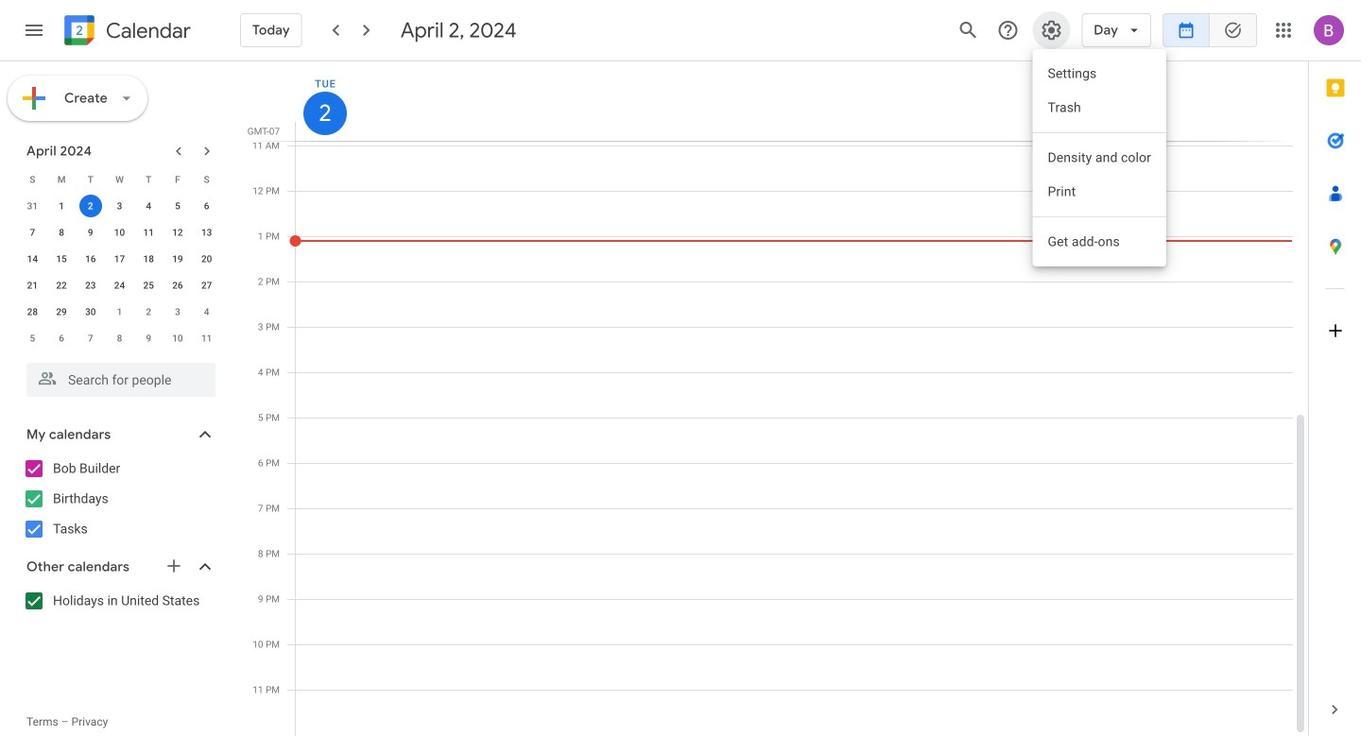 Task type: vqa. For each thing, say whether or not it's contained in the screenshot.
February 27 element
no



Task type: describe. For each thing, give the bounding box(es) containing it.
may 9 element
[[137, 327, 160, 350]]

28 element
[[21, 301, 44, 323]]

may 4 element
[[195, 301, 218, 323]]

may 8 element
[[108, 327, 131, 350]]

3 row from the top
[[18, 219, 221, 246]]

4 element
[[137, 195, 160, 217]]

5 element
[[166, 195, 189, 217]]

18 element
[[137, 248, 160, 270]]

may 3 element
[[166, 301, 189, 323]]

april 2024 grid
[[18, 166, 221, 352]]

1 element
[[50, 195, 73, 217]]

19 element
[[166, 248, 189, 270]]

29 element
[[50, 301, 73, 323]]

add other calendars image
[[164, 557, 183, 576]]

settings menu image
[[1040, 19, 1063, 42]]

may 5 element
[[21, 327, 44, 350]]

may 2 element
[[137, 301, 160, 323]]

26 element
[[166, 274, 189, 297]]

main drawer image
[[23, 19, 45, 42]]

7 row from the top
[[18, 325, 221, 352]]

march 31 element
[[21, 195, 44, 217]]

16 element
[[79, 248, 102, 270]]

may 6 element
[[50, 327, 73, 350]]

25 element
[[137, 274, 160, 297]]

11 element
[[137, 221, 160, 244]]

tuesday, april 2, today element
[[303, 92, 347, 135]]

settings menu menu
[[1032, 49, 1166, 267]]

23 element
[[79, 274, 102, 297]]

6 element
[[195, 195, 218, 217]]



Task type: locate. For each thing, give the bounding box(es) containing it.
may 7 element
[[79, 327, 102, 350]]

column header
[[295, 61, 1293, 141]]

2, today element
[[79, 195, 102, 217]]

21 element
[[21, 274, 44, 297]]

cell inside april 2024 grid
[[76, 193, 105, 219]]

3 element
[[108, 195, 131, 217]]

24 element
[[108, 274, 131, 297]]

may 10 element
[[166, 327, 189, 350]]

row up 'may 8' element
[[18, 299, 221, 325]]

row up 10 element
[[18, 193, 221, 219]]

tab list
[[1309, 61, 1361, 683]]

heading inside calendar element
[[102, 19, 191, 42]]

13 element
[[195, 221, 218, 244]]

grid
[[242, 61, 1308, 736]]

5 row from the top
[[18, 272, 221, 299]]

2 row from the top
[[18, 193, 221, 219]]

15 element
[[50, 248, 73, 270]]

1 row from the top
[[18, 166, 221, 193]]

Search for people text field
[[38, 363, 204, 397]]

row down 17 element
[[18, 272, 221, 299]]

4 row from the top
[[18, 246, 221, 272]]

row group
[[18, 193, 221, 352]]

row up 17 element
[[18, 219, 221, 246]]

8 element
[[50, 221, 73, 244]]

row
[[18, 166, 221, 193], [18, 193, 221, 219], [18, 219, 221, 246], [18, 246, 221, 272], [18, 272, 221, 299], [18, 299, 221, 325], [18, 325, 221, 352]]

9 element
[[79, 221, 102, 244]]

17 element
[[108, 248, 131, 270]]

22 element
[[50, 274, 73, 297]]

cell
[[76, 193, 105, 219]]

row down may 1 element
[[18, 325, 221, 352]]

my calendars list
[[4, 454, 234, 544]]

14 element
[[21, 248, 44, 270]]

27 element
[[195, 274, 218, 297]]

None search field
[[0, 355, 234, 397]]

may 1 element
[[108, 301, 131, 323]]

heading
[[102, 19, 191, 42]]

row up "3" element
[[18, 166, 221, 193]]

10 element
[[108, 221, 131, 244]]

may 11 element
[[195, 327, 218, 350]]

20 element
[[195, 248, 218, 270]]

6 row from the top
[[18, 299, 221, 325]]

12 element
[[166, 221, 189, 244]]

row down 10 element
[[18, 246, 221, 272]]

calendar element
[[60, 11, 191, 53]]

7 element
[[21, 221, 44, 244]]

30 element
[[79, 301, 102, 323]]



